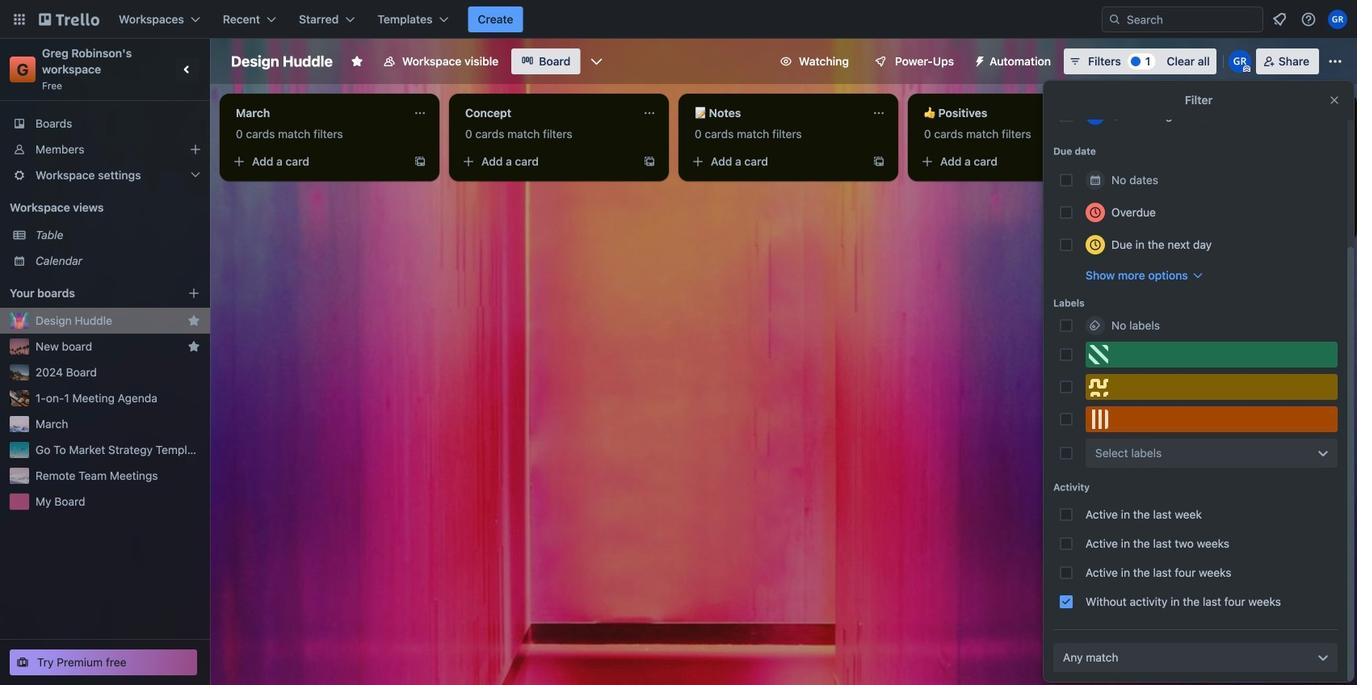 Task type: describe. For each thing, give the bounding box(es) containing it.
1 vertical spatial greg robinson (gregrobinson96) image
[[1229, 50, 1251, 73]]

2 create from template… image from the left
[[873, 155, 886, 168]]

color: yellow, title: none element
[[1086, 374, 1338, 400]]

1 starred icon image from the top
[[187, 314, 200, 327]]

0 notifications image
[[1270, 10, 1290, 29]]

open information menu image
[[1301, 11, 1317, 27]]

Board name text field
[[223, 48, 341, 74]]

workspace navigation collapse icon image
[[176, 58, 199, 81]]

add board image
[[187, 287, 200, 300]]

search image
[[1109, 13, 1121, 26]]

star or unstar board image
[[351, 55, 364, 68]]

greg robinson (gregrobinson96) image inside primary element
[[1328, 10, 1348, 29]]

sm image
[[967, 48, 990, 71]]

customize views image
[[588, 53, 605, 69]]

2 starred icon image from the top
[[187, 340, 200, 353]]



Task type: vqa. For each thing, say whether or not it's contained in the screenshot.
tasks
no



Task type: locate. For each thing, give the bounding box(es) containing it.
1 horizontal spatial create from template… image
[[873, 155, 886, 168]]

2 vertical spatial greg robinson (gregrobinson96) image
[[1086, 105, 1105, 125]]

1 create from template… image from the left
[[414, 155, 427, 168]]

your boards with 8 items element
[[10, 284, 163, 303]]

None checkbox
[[1154, 175, 1210, 194]]

None text field
[[226, 100, 407, 126], [456, 100, 637, 126], [915, 100, 1096, 126], [226, 100, 407, 126], [456, 100, 637, 126], [915, 100, 1096, 126]]

Search field
[[1121, 8, 1263, 31]]

show menu image
[[1328, 53, 1344, 69]]

color: green, title: none element
[[1086, 342, 1338, 368]]

greg robinson (gregrobinson96) image
[[1328, 10, 1348, 29], [1229, 50, 1251, 73], [1086, 105, 1105, 125]]

1 vertical spatial starred icon image
[[187, 340, 200, 353]]

this member is an admin of this board. image
[[1243, 65, 1251, 73]]

0 horizontal spatial greg robinson (gregrobinson96) image
[[1086, 105, 1105, 125]]

starred icon image
[[187, 314, 200, 327], [187, 340, 200, 353]]

back to home image
[[39, 6, 99, 32]]

create from template… image
[[643, 155, 656, 168]]

create from template… image
[[414, 155, 427, 168], [873, 155, 886, 168]]

0 vertical spatial starred icon image
[[187, 314, 200, 327]]

None text field
[[685, 100, 866, 126]]

1 horizontal spatial greg robinson (gregrobinson96) image
[[1229, 50, 1251, 73]]

0 vertical spatial greg robinson (gregrobinson96) image
[[1328, 10, 1348, 29]]

color: orange, title: none element
[[1086, 406, 1338, 432]]

2 horizontal spatial greg robinson (gregrobinson96) image
[[1328, 10, 1348, 29]]

0 horizontal spatial create from template… image
[[414, 155, 427, 168]]

primary element
[[0, 0, 1357, 39]]

close popover image
[[1328, 94, 1341, 107]]



